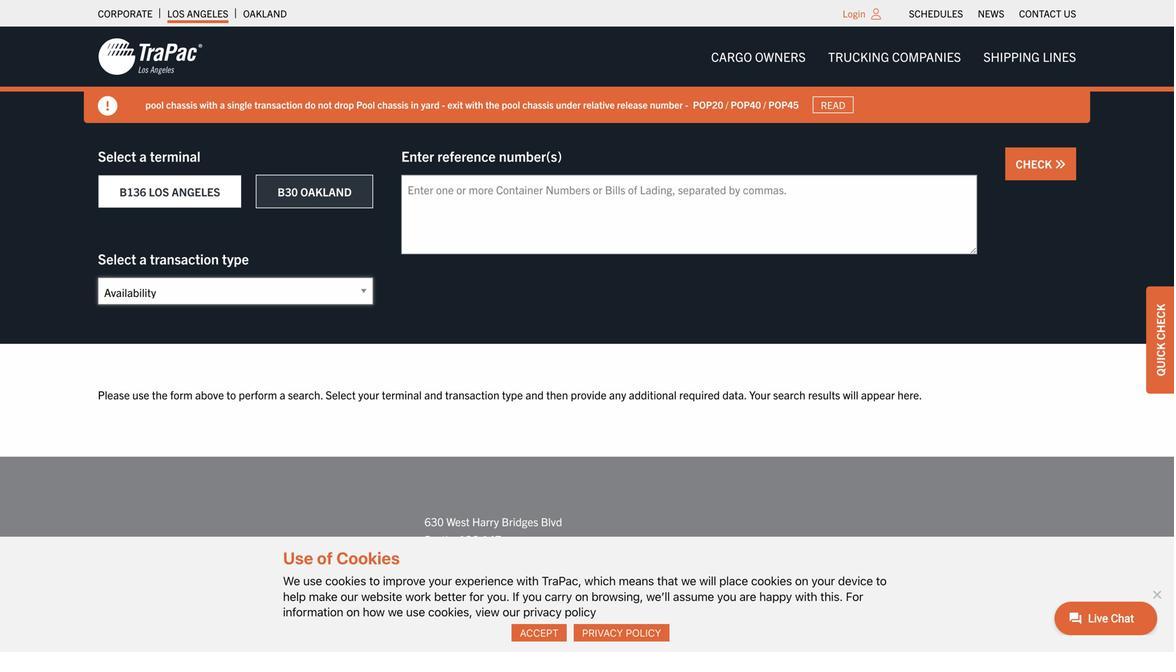 Task type: vqa. For each thing, say whether or not it's contained in the screenshot.
wheels
no



Task type: describe. For each thing, give the bounding box(es) containing it.
2 / from the left
[[764, 98, 766, 111]]

in
[[411, 98, 419, 111]]

bridges
[[502, 515, 539, 529]]

lines
[[1043, 49, 1077, 64]]

2 pool from the left
[[502, 98, 520, 111]]

yard
[[421, 98, 440, 111]]

cookies
[[336, 548, 400, 568]]

trucking companies link
[[817, 43, 973, 71]]

privacy policy link
[[574, 624, 670, 642]]

you.
[[487, 590, 510, 604]]

cargo owners
[[711, 49, 806, 64]]

contact us link
[[1019, 3, 1077, 23]]

2 chassis from the left
[[377, 98, 409, 111]]

website
[[361, 590, 402, 604]]

we'll
[[646, 590, 670, 604]]

solid image
[[1055, 159, 1066, 170]]

136-
[[459, 532, 482, 546]]

trucking
[[828, 49, 889, 64]]

under
[[556, 98, 581, 111]]

news
[[978, 7, 1005, 20]]

quick check
[[1154, 304, 1167, 376]]

not
[[318, 98, 332, 111]]

check inside button
[[1016, 157, 1055, 171]]

b136
[[120, 185, 146, 199]]

1 vertical spatial we
[[388, 605, 403, 619]]

privacy
[[582, 627, 623, 639]]

a down b136
[[139, 250, 147, 267]]

2 vertical spatial angeles
[[301, 559, 349, 573]]

drop
[[334, 98, 354, 111]]

1 vertical spatial los angeles
[[278, 559, 349, 573]]

630 west harry bridges blvd berths 136-147
[[425, 515, 562, 546]]

number
[[650, 98, 683, 111]]

search
[[773, 388, 806, 402]]

footer containing 630 west harry bridges blvd
[[0, 457, 1174, 652]]

cargo owners link
[[700, 43, 817, 71]]

with up if
[[517, 574, 539, 588]]

we
[[283, 574, 300, 588]]

if
[[513, 590, 520, 604]]

improve
[[383, 574, 426, 588]]

do
[[305, 98, 316, 111]]

select for select a terminal
[[98, 147, 136, 165]]

corporate link
[[98, 3, 153, 23]]

with right exit
[[465, 98, 483, 111]]

west
[[446, 515, 470, 529]]

2 vertical spatial select
[[326, 388, 356, 402]]

which
[[585, 574, 616, 588]]

please use the form above to perform a search. select your terminal and transaction type and then provide any additional required data. your search results will appear here.
[[98, 388, 923, 402]]

1 vertical spatial angeles
[[172, 185, 220, 199]]

firms
[[425, 586, 452, 600]]

release
[[617, 98, 648, 111]]

are
[[740, 590, 757, 604]]

a inside banner
[[220, 98, 225, 111]]

1 horizontal spatial we
[[681, 574, 697, 588]]

0 vertical spatial will
[[843, 388, 859, 402]]

berths
[[425, 532, 457, 546]]

1 vertical spatial type
[[502, 388, 523, 402]]

relative
[[583, 98, 615, 111]]

place
[[720, 574, 748, 588]]

pop20
[[693, 98, 724, 111]]

results
[[808, 388, 841, 402]]

los inside 'los angeles' link
[[167, 7, 185, 20]]

better
[[434, 590, 466, 604]]

use of cookies we use cookies to improve your experience with trapac, which means that we will place cookies on your device to help make our website work better for you. if you carry on browsing, we'll assume you are happy with this. for information on how we use cookies, view our privacy policy
[[283, 548, 887, 619]]

login link
[[843, 7, 866, 20]]

device
[[838, 574, 873, 588]]

this.
[[821, 590, 843, 604]]

firms code:  y258 port code:  2704
[[425, 586, 509, 618]]

2 horizontal spatial on
[[795, 574, 809, 588]]

how
[[363, 605, 385, 619]]

2 horizontal spatial use
[[406, 605, 425, 619]]

for
[[469, 590, 484, 604]]

privacy
[[523, 605, 562, 619]]

work
[[405, 590, 431, 604]]

pool
[[356, 98, 375, 111]]

b30
[[278, 185, 298, 199]]

0 vertical spatial angeles
[[187, 7, 228, 20]]

2 and from the left
[[526, 388, 544, 402]]

147
[[482, 532, 502, 546]]

assume
[[673, 590, 714, 604]]

select for select a transaction type
[[98, 250, 136, 267]]

accept link
[[512, 624, 567, 642]]

corporate
[[98, 7, 153, 20]]

pop45
[[769, 98, 799, 111]]

single
[[227, 98, 252, 111]]

select a transaction type
[[98, 250, 249, 267]]

los angeles image
[[98, 37, 203, 76]]

login
[[843, 7, 866, 20]]

means
[[619, 574, 654, 588]]

banner containing cargo owners
[[0, 27, 1174, 123]]

b136 los angeles
[[120, 185, 220, 199]]

help
[[283, 590, 306, 604]]

read link
[[813, 96, 854, 113]]

light image
[[871, 8, 881, 20]]

0 horizontal spatial use
[[132, 388, 149, 402]]

0 vertical spatial our
[[341, 590, 358, 604]]

with left this.
[[795, 590, 818, 604]]

1 horizontal spatial your
[[429, 574, 452, 588]]

use
[[283, 548, 313, 568]]

1 vertical spatial the
[[152, 388, 168, 402]]

1 / from the left
[[726, 98, 729, 111]]

enter reference number(s)
[[401, 147, 562, 165]]

1 horizontal spatial to
[[369, 574, 380, 588]]

shipping
[[984, 49, 1040, 64]]

1 and from the left
[[424, 388, 443, 402]]

news link
[[978, 3, 1005, 23]]

b30 oakland
[[278, 185, 352, 199]]

reference
[[438, 147, 496, 165]]

a left search.
[[280, 388, 285, 402]]

1 horizontal spatial transaction
[[254, 98, 303, 111]]

2704
[[477, 604, 502, 618]]

data.
[[723, 388, 747, 402]]

1 you from the left
[[523, 590, 542, 604]]



Task type: locate. For each thing, give the bounding box(es) containing it.
1 horizontal spatial on
[[575, 590, 589, 604]]

0 vertical spatial los angeles
[[167, 7, 228, 20]]

your right search.
[[358, 388, 379, 402]]

0 horizontal spatial transaction
[[150, 250, 219, 267]]

1 horizontal spatial you
[[717, 590, 737, 604]]

1 vertical spatial will
[[700, 574, 717, 588]]

2 vertical spatial los
[[278, 559, 298, 573]]

select
[[98, 147, 136, 165], [98, 250, 136, 267], [326, 388, 356, 402]]

on up policy
[[575, 590, 589, 604]]

1 vertical spatial transaction
[[150, 250, 219, 267]]

trapac,
[[542, 574, 582, 588]]

cookies up happy at the right bottom
[[751, 574, 792, 588]]

will
[[843, 388, 859, 402], [700, 574, 717, 588]]

1 vertical spatial oakland
[[301, 185, 352, 199]]

- right the number on the top right
[[685, 98, 689, 111]]

select down b136
[[98, 250, 136, 267]]

1 horizontal spatial los angeles
[[278, 559, 349, 573]]

menu bar containing cargo owners
[[700, 43, 1088, 71]]

our down if
[[503, 605, 520, 619]]

0 vertical spatial on
[[795, 574, 809, 588]]

1 horizontal spatial use
[[303, 574, 322, 588]]

los up 'we'
[[278, 559, 298, 573]]

2 cookies from the left
[[751, 574, 792, 588]]

chassis left under
[[523, 98, 554, 111]]

0 horizontal spatial your
[[358, 388, 379, 402]]

form
[[170, 388, 193, 402]]

0 vertical spatial menu bar
[[902, 3, 1084, 23]]

banner
[[0, 27, 1174, 123]]

1 cookies from the left
[[325, 574, 366, 588]]

-
[[442, 98, 445, 111], [685, 98, 689, 111]]

2 vertical spatial transaction
[[445, 388, 500, 402]]

- left exit
[[442, 98, 445, 111]]

0 horizontal spatial will
[[700, 574, 717, 588]]

1 horizontal spatial pool
[[502, 98, 520, 111]]

1 vertical spatial our
[[503, 605, 520, 619]]

then
[[546, 388, 568, 402]]

your up this.
[[812, 574, 835, 588]]

0 horizontal spatial and
[[424, 388, 443, 402]]

use
[[132, 388, 149, 402], [303, 574, 322, 588], [406, 605, 425, 619]]

0 horizontal spatial our
[[341, 590, 358, 604]]

2 horizontal spatial to
[[876, 574, 887, 588]]

0 vertical spatial los
[[167, 7, 185, 20]]

terminal
[[150, 147, 201, 165], [382, 388, 422, 402]]

code:
[[454, 586, 481, 600], [447, 604, 474, 618]]

pool up number(s)
[[502, 98, 520, 111]]

0 horizontal spatial the
[[152, 388, 168, 402]]

will right results
[[843, 388, 859, 402]]

0 horizontal spatial chassis
[[166, 98, 197, 111]]

1 horizontal spatial our
[[503, 605, 520, 619]]

carry
[[545, 590, 572, 604]]

los angeles up 'we'
[[278, 559, 349, 573]]

los up the los angeles image
[[167, 7, 185, 20]]

0 horizontal spatial to
[[227, 388, 236, 402]]

policy
[[626, 627, 661, 639]]

2 you from the left
[[717, 590, 737, 604]]

0 horizontal spatial /
[[726, 98, 729, 111]]

footer
[[0, 457, 1174, 652]]

630
[[425, 515, 444, 529]]

0 vertical spatial terminal
[[150, 147, 201, 165]]

1 horizontal spatial cookies
[[751, 574, 792, 588]]

no image
[[1150, 588, 1164, 602]]

los right b136
[[149, 185, 169, 199]]

cookies up make
[[325, 574, 366, 588]]

with left single
[[200, 98, 218, 111]]

that
[[657, 574, 678, 588]]

browsing,
[[592, 590, 643, 604]]

0 vertical spatial we
[[681, 574, 697, 588]]

1 vertical spatial menu bar
[[700, 43, 1088, 71]]

policy
[[565, 605, 596, 619]]

use right please
[[132, 388, 149, 402]]

make
[[309, 590, 338, 604]]

will inside use of cookies we use cookies to improve your experience with trapac, which means that we will place cookies on your device to help make our website work better for you. if you carry on browsing, we'll assume you are happy with this. for information on how we use cookies, view our privacy policy
[[700, 574, 717, 588]]

use up make
[[303, 574, 322, 588]]

0 horizontal spatial type
[[222, 250, 249, 267]]

angeles up make
[[301, 559, 349, 573]]

the left the form
[[152, 388, 168, 402]]

trucking companies
[[828, 49, 961, 64]]

0 horizontal spatial terminal
[[150, 147, 201, 165]]

the inside banner
[[486, 98, 500, 111]]

select right search.
[[326, 388, 356, 402]]

1 - from the left
[[442, 98, 445, 111]]

0 vertical spatial transaction
[[254, 98, 303, 111]]

1 horizontal spatial /
[[764, 98, 766, 111]]

0 horizontal spatial check
[[1016, 157, 1055, 171]]

provide
[[571, 388, 607, 402]]

1 vertical spatial terminal
[[382, 388, 422, 402]]

perform
[[239, 388, 277, 402]]

0 vertical spatial the
[[486, 98, 500, 111]]

angeles left oakland 'link'
[[187, 7, 228, 20]]

los
[[167, 7, 185, 20], [149, 185, 169, 199], [278, 559, 298, 573]]

0 vertical spatial use
[[132, 388, 149, 402]]

above
[[195, 388, 224, 402]]

1 vertical spatial on
[[575, 590, 589, 604]]

transaction
[[254, 98, 303, 111], [150, 250, 219, 267], [445, 388, 500, 402]]

los angeles up the los angeles image
[[167, 7, 228, 20]]

1 horizontal spatial -
[[685, 98, 689, 111]]

our right make
[[341, 590, 358, 604]]

search.
[[288, 388, 323, 402]]

required
[[679, 388, 720, 402]]

will up assume
[[700, 574, 717, 588]]

happy
[[760, 590, 792, 604]]

0 vertical spatial check
[[1016, 157, 1055, 171]]

0 horizontal spatial on
[[347, 605, 360, 619]]

appear
[[861, 388, 895, 402]]

1 vertical spatial los
[[149, 185, 169, 199]]

on left how
[[347, 605, 360, 619]]

0 horizontal spatial oakland
[[243, 7, 287, 20]]

exit
[[448, 98, 463, 111]]

oakland link
[[243, 3, 287, 23]]

we up assume
[[681, 574, 697, 588]]

check button
[[1006, 148, 1077, 180]]

2 horizontal spatial your
[[812, 574, 835, 588]]

0 horizontal spatial you
[[523, 590, 542, 604]]

your
[[358, 388, 379, 402], [429, 574, 452, 588], [812, 574, 835, 588]]

1 vertical spatial select
[[98, 250, 136, 267]]

quick
[[1154, 343, 1167, 376]]

2 vertical spatial use
[[406, 605, 425, 619]]

1 horizontal spatial the
[[486, 98, 500, 111]]

oakland right 'los angeles' link
[[243, 7, 287, 20]]

blvd
[[541, 515, 562, 529]]

type
[[222, 250, 249, 267], [502, 388, 523, 402]]

los inside footer
[[278, 559, 298, 573]]

contact
[[1019, 7, 1062, 20]]

code: up cookies,
[[454, 586, 481, 600]]

1 vertical spatial use
[[303, 574, 322, 588]]

0 horizontal spatial we
[[388, 605, 403, 619]]

chassis down the los angeles image
[[166, 98, 197, 111]]

the right exit
[[486, 98, 500, 111]]

your up better
[[429, 574, 452, 588]]

/
[[726, 98, 729, 111], [764, 98, 766, 111]]

1 horizontal spatial check
[[1154, 304, 1167, 340]]

1 horizontal spatial terminal
[[382, 388, 422, 402]]

for
[[846, 590, 864, 604]]

of
[[317, 548, 333, 568]]

1 vertical spatial code:
[[447, 604, 474, 618]]

select up b136
[[98, 147, 136, 165]]

contact us
[[1019, 7, 1077, 20]]

oakland
[[243, 7, 287, 20], [301, 185, 352, 199]]

menu bar
[[902, 3, 1084, 23], [700, 43, 1088, 71]]

number(s)
[[499, 147, 562, 165]]

menu bar down light icon
[[700, 43, 1088, 71]]

los angeles link
[[167, 3, 228, 23]]

pop40
[[731, 98, 761, 111]]

menu bar inside banner
[[700, 43, 1088, 71]]

cookies
[[325, 574, 366, 588], [751, 574, 792, 588]]

a left single
[[220, 98, 225, 111]]

0 horizontal spatial -
[[442, 98, 445, 111]]

our
[[341, 590, 358, 604], [503, 605, 520, 619]]

0 horizontal spatial pool
[[145, 98, 164, 111]]

to right device
[[876, 574, 887, 588]]

we down website
[[388, 605, 403, 619]]

shipping lines
[[984, 49, 1077, 64]]

code: down better
[[447, 604, 474, 618]]

/ right pop20
[[726, 98, 729, 111]]

1 horizontal spatial oakland
[[301, 185, 352, 199]]

chassis left in
[[377, 98, 409, 111]]

2 vertical spatial on
[[347, 605, 360, 619]]

view
[[476, 605, 500, 619]]

to right above
[[227, 388, 236, 402]]

oakland right b30
[[301, 185, 352, 199]]

accept
[[520, 627, 559, 639]]

1 pool from the left
[[145, 98, 164, 111]]

cargo
[[711, 49, 752, 64]]

0 horizontal spatial los angeles
[[167, 7, 228, 20]]

0 horizontal spatial cookies
[[325, 574, 366, 588]]

2 horizontal spatial transaction
[[445, 388, 500, 402]]

port
[[425, 604, 445, 618]]

companies
[[892, 49, 961, 64]]

/ left pop45
[[764, 98, 766, 111]]

any
[[609, 388, 626, 402]]

solid image
[[98, 96, 117, 116]]

your
[[749, 388, 771, 402]]

pool right solid icon
[[145, 98, 164, 111]]

on left device
[[795, 574, 809, 588]]

Enter reference number(s) text field
[[401, 175, 978, 254]]

menu bar containing schedules
[[902, 3, 1084, 23]]

cookies,
[[428, 605, 473, 619]]

use down work
[[406, 605, 425, 619]]

1 horizontal spatial will
[[843, 388, 859, 402]]

the
[[486, 98, 500, 111], [152, 388, 168, 402]]

quick check link
[[1147, 286, 1174, 394]]

1 vertical spatial check
[[1154, 304, 1167, 340]]

a up b136
[[139, 147, 147, 165]]

2 horizontal spatial chassis
[[523, 98, 554, 111]]

0 vertical spatial type
[[222, 250, 249, 267]]

menu bar up shipping
[[902, 3, 1084, 23]]

to up website
[[369, 574, 380, 588]]

1 horizontal spatial chassis
[[377, 98, 409, 111]]

3 chassis from the left
[[523, 98, 554, 111]]

2 - from the left
[[685, 98, 689, 111]]

select a terminal
[[98, 147, 201, 165]]

you down place
[[717, 590, 737, 604]]

pool chassis with a single transaction  do not drop pool chassis in yard -  exit with the pool chassis under relative release number -  pop20 / pop40 / pop45
[[145, 98, 799, 111]]

read
[[821, 99, 846, 111]]

1 chassis from the left
[[166, 98, 197, 111]]

harry
[[472, 515, 499, 529]]

experience
[[455, 574, 514, 588]]

angeles down select a terminal at top left
[[172, 185, 220, 199]]

0 vertical spatial select
[[98, 147, 136, 165]]

0 vertical spatial oakland
[[243, 7, 287, 20]]

0 vertical spatial code:
[[454, 586, 481, 600]]

1 horizontal spatial and
[[526, 388, 544, 402]]

you right if
[[523, 590, 542, 604]]

1 horizontal spatial type
[[502, 388, 523, 402]]



